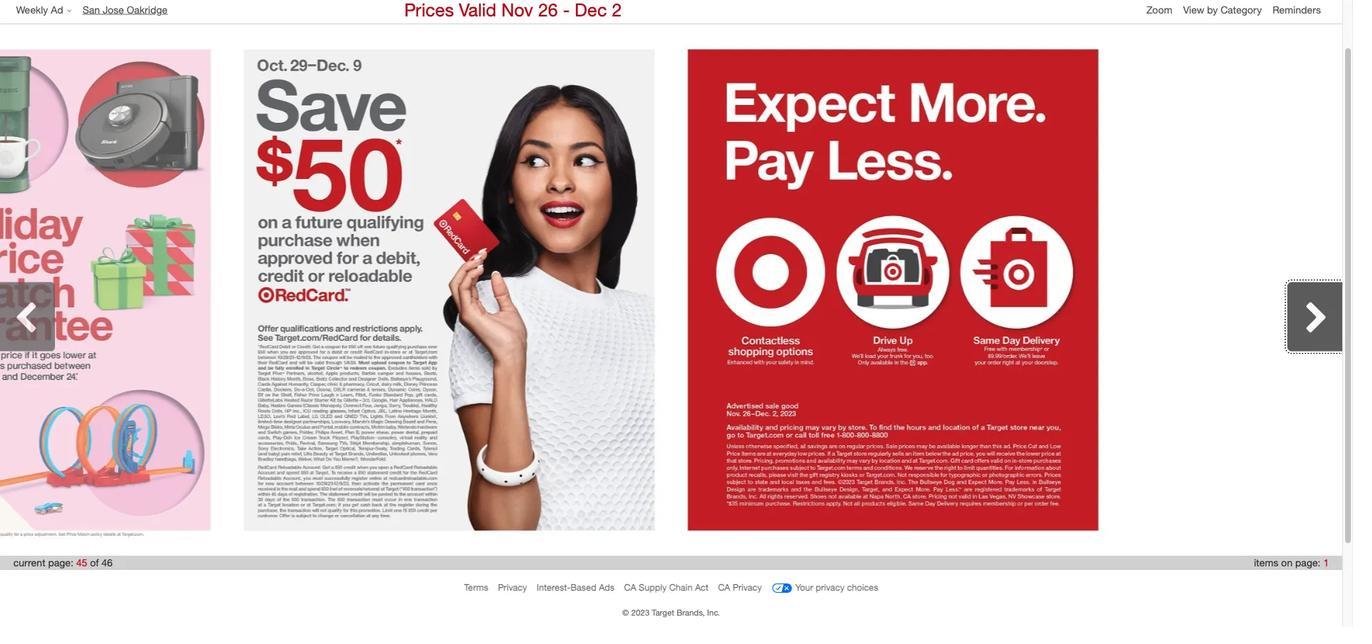 Task type: locate. For each thing, give the bounding box(es) containing it.
1 horizontal spatial page:
[[1296, 557, 1321, 569]]

view
[[1183, 3, 1205, 16]]

view by category
[[1183, 3, 1262, 16]]

2 privacy from the left
[[733, 582, 762, 593]]

brands,
[[677, 607, 705, 617]]

san jose oakridge link
[[83, 2, 178, 17]]

privacy
[[498, 582, 527, 593], [733, 582, 762, 593]]

© 2023 target brands, inc.
[[622, 607, 720, 617]]

ca for ca supply chain act
[[624, 582, 636, 593]]

2 ca from the left
[[718, 582, 730, 593]]

page 44 image
[[0, 33, 227, 548]]

target
[[652, 607, 674, 617]]

your privacy choices link
[[772, 578, 878, 599]]

0 horizontal spatial page:
[[48, 557, 73, 569]]

view by category link
[[1183, 3, 1273, 16]]

terms link
[[464, 582, 488, 593]]

0 horizontal spatial privacy
[[498, 582, 527, 593]]

terms
[[464, 582, 488, 593]]

zoom
[[1147, 3, 1173, 16]]

2023
[[631, 607, 650, 617]]

page:
[[48, 557, 73, 569], [1296, 557, 1321, 569]]

act
[[695, 582, 709, 593]]

page: left 1 on the bottom
[[1296, 557, 1321, 569]]

1 horizontal spatial privacy
[[733, 582, 762, 593]]

privacy right terms link at left bottom
[[498, 582, 527, 593]]

46
[[102, 557, 113, 569]]

on
[[1281, 557, 1293, 569]]

ccpa image
[[772, 578, 793, 599]]

1 horizontal spatial ca
[[718, 582, 730, 593]]

inc.
[[707, 607, 720, 617]]

page 46 image
[[671, 33, 1115, 548]]

weekly ad link
[[16, 2, 83, 17]]

interest-based ads link
[[537, 582, 615, 593]]

jose
[[103, 3, 124, 16]]

ca right 'act'
[[718, 582, 730, 593]]

ca privacy
[[718, 582, 762, 593]]

interest-based ads
[[537, 582, 615, 593]]

1 ca from the left
[[624, 582, 636, 593]]

page: left 45
[[48, 557, 73, 569]]

chain
[[669, 582, 693, 593]]

ca left supply at the bottom left of the page
[[624, 582, 636, 593]]

oakridge
[[127, 3, 168, 16]]

items on page: 1
[[1254, 557, 1329, 569]]

your privacy choices
[[796, 582, 878, 593]]

items
[[1254, 557, 1279, 569]]

privacy left ccpa icon
[[733, 582, 762, 593]]

ca
[[624, 582, 636, 593], [718, 582, 730, 593]]

ads
[[599, 582, 615, 593]]

0 horizontal spatial ca
[[624, 582, 636, 593]]

san
[[83, 3, 100, 16]]



Task type: describe. For each thing, give the bounding box(es) containing it.
©
[[622, 607, 629, 617]]

reminders link
[[1273, 2, 1332, 17]]

san jose oakridge
[[83, 3, 168, 16]]

of
[[90, 557, 99, 569]]

1 page: from the left
[[48, 557, 73, 569]]

1
[[1324, 557, 1329, 569]]

current
[[13, 557, 45, 569]]

ca privacy link
[[718, 582, 762, 593]]

current page: 45 of 46
[[13, 557, 113, 569]]

supply
[[639, 582, 667, 593]]

choices
[[847, 582, 878, 593]]

privacy link
[[498, 582, 527, 593]]

weekly
[[16, 3, 48, 16]]

1 privacy from the left
[[498, 582, 527, 593]]

interest-
[[537, 582, 571, 593]]

2 page: from the left
[[1296, 557, 1321, 569]]

privacy
[[816, 582, 845, 593]]

category
[[1221, 3, 1262, 16]]

ca supply chain act
[[624, 582, 709, 593]]

by
[[1207, 3, 1218, 16]]

45
[[76, 557, 87, 569]]

reminders
[[1273, 3, 1321, 16]]

ca for ca privacy
[[718, 582, 730, 593]]

ca supply chain act link
[[624, 582, 709, 593]]

your
[[796, 582, 813, 593]]

based
[[571, 582, 596, 593]]

zoom link
[[1147, 2, 1183, 17]]

ad
[[51, 3, 63, 16]]

weekly ad
[[16, 3, 63, 16]]

zoom-in element
[[1147, 3, 1173, 16]]

page 45 image
[[229, 34, 670, 546]]



Task type: vqa. For each thing, say whether or not it's contained in the screenshot.
Reminders at the top right of page
yes



